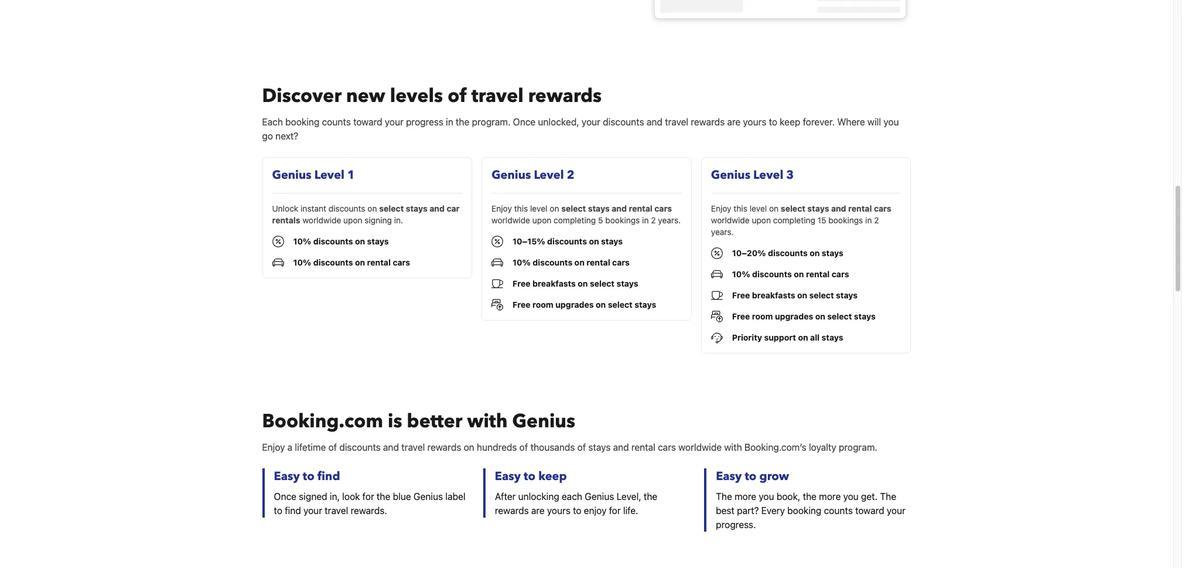 Task type: describe. For each thing, give the bounding box(es) containing it.
best
[[716, 506, 735, 516]]

0 horizontal spatial you
[[759, 491, 775, 502]]

10% discounts on rental cars for genius level 1
[[293, 258, 410, 268]]

signing
[[365, 215, 392, 225]]

program. inside each booking counts toward your progress in the program. once unlocked, your discounts and travel rewards are yours to keep forever. where will you go next?
[[472, 117, 511, 127]]

for inside after unlocking each genius level, the rewards are yours to enjoy for life.
[[609, 506, 621, 516]]

of right lifetime
[[329, 442, 337, 453]]

counts inside each booking counts toward your progress in the program. once unlocked, your discounts and travel rewards are yours to keep forever. where will you go next?
[[322, 117, 351, 127]]

level for 2
[[534, 167, 564, 183]]

discounts inside each booking counts toward your progress in the program. once unlocked, your discounts and travel rewards are yours to keep forever. where will you go next?
[[603, 117, 645, 127]]

priority support on all stays
[[733, 333, 844, 343]]

free room upgrades on select stays for 2
[[513, 300, 657, 310]]

once inside each booking counts toward your progress in the program. once unlocked, your discounts and travel rewards are yours to keep forever. where will you go next?
[[513, 117, 536, 127]]

progress
[[406, 117, 444, 127]]

blue
[[393, 491, 411, 502]]

in.
[[394, 215, 403, 225]]

select inside the select stays and car rentals
[[379, 204, 404, 214]]

support
[[765, 333, 797, 343]]

after unlocking each genius level, the rewards are yours to enjoy for life.
[[495, 491, 658, 516]]

and inside the select stays and car rentals
[[430, 204, 445, 214]]

rental inside enjoy this level on select stays and rental cars worldwide upon completing 5 bookings in 2 years.
[[629, 204, 653, 214]]

priority
[[733, 333, 763, 343]]

upon for genius level 3
[[752, 215, 771, 225]]

genius inside after unlocking each genius level, the rewards are yours to enjoy for life.
[[585, 491, 615, 502]]

breakfasts for 2
[[533, 279, 576, 289]]

rentals
[[272, 215, 301, 225]]

2 for genius level 2
[[651, 215, 656, 225]]

where
[[838, 117, 866, 127]]

to inside each booking counts toward your progress in the program. once unlocked, your discounts and travel rewards are yours to keep forever. where will you go next?
[[769, 117, 778, 127]]

select inside enjoy this level on select stays and rental cars worldwide upon completing 15 bookings in 2 years.
[[781, 204, 806, 214]]

5
[[599, 215, 604, 225]]

levels
[[390, 83, 443, 109]]

the more you book, the more you get. the best part? every booking counts toward your progress.
[[716, 491, 906, 530]]

to up signed at the left bottom of page
[[303, 469, 315, 484]]

booking.com's
[[745, 442, 807, 453]]

lifetime
[[295, 442, 326, 453]]

10% down "rentals"
[[293, 236, 311, 246]]

of right levels
[[448, 83, 467, 109]]

level for 3
[[754, 167, 784, 183]]

to up "unlocking"
[[524, 469, 536, 484]]

signed
[[299, 491, 328, 502]]

easy to find
[[274, 469, 340, 484]]

room for 2
[[533, 300, 554, 310]]

yours inside each booking counts toward your progress in the program. once unlocked, your discounts and travel rewards are yours to keep forever. where will you go next?
[[744, 117, 767, 127]]

1 vertical spatial program.
[[839, 442, 878, 453]]

the inside each booking counts toward your progress in the program. once unlocked, your discounts and travel rewards are yours to keep forever. where will you go next?
[[456, 117, 470, 127]]

progress.
[[716, 520, 757, 530]]

free room upgrades on select stays for 3
[[733, 311, 876, 321]]

select inside enjoy this level on select stays and rental cars worldwide upon completing 5 bookings in 2 years.
[[562, 204, 586, 214]]

in for genius level 2
[[643, 215, 649, 225]]

you inside each booking counts toward your progress in the program. once unlocked, your discounts and travel rewards are yours to keep forever. where will you go next?
[[884, 117, 900, 127]]

stays inside enjoy this level on select stays and rental cars worldwide upon completing 5 bookings in 2 years.
[[588, 204, 610, 214]]

and inside enjoy this level on select stays and rental cars worldwide upon completing 5 bookings in 2 years.
[[612, 204, 627, 214]]

your inside the once signed in, look for the blue genius label to find your travel rewards.
[[304, 506, 322, 516]]

toward inside each booking counts toward your progress in the program. once unlocked, your discounts and travel rewards are yours to keep forever. where will you go next?
[[354, 117, 383, 127]]

10–20%
[[733, 248, 767, 258]]

find inside the once signed in, look for the blue genius label to find your travel rewards.
[[285, 506, 301, 516]]

in,
[[330, 491, 340, 502]]

every
[[762, 506, 786, 516]]

life.
[[624, 506, 639, 516]]

for inside the once signed in, look for the blue genius label to find your travel rewards.
[[363, 491, 374, 502]]

breakfasts for 3
[[753, 290, 796, 300]]

15
[[818, 215, 827, 225]]

new
[[346, 83, 386, 109]]

upgrades for 2
[[556, 300, 594, 310]]

level,
[[617, 491, 642, 502]]

to left grow
[[745, 469, 757, 484]]

part?
[[738, 506, 759, 516]]

in for genius level 3
[[866, 215, 873, 225]]

1 upon from the left
[[344, 215, 363, 225]]

each
[[562, 491, 583, 502]]

this for genius level 2
[[515, 204, 528, 214]]

cars inside enjoy this level on select stays and rental cars worldwide upon completing 15 bookings in 2 years.
[[875, 204, 892, 214]]

10% for genius level 1
[[293, 258, 311, 268]]

booking.com
[[262, 409, 383, 435]]

rewards inside each booking counts toward your progress in the program. once unlocked, your discounts and travel rewards are yours to keep forever. where will you go next?
[[691, 117, 725, 127]]

rental inside enjoy this level on select stays and rental cars worldwide upon completing 15 bookings in 2 years.
[[849, 204, 873, 214]]

discover
[[262, 83, 342, 109]]

1 the from the left
[[716, 491, 733, 502]]

select stays and car rentals
[[272, 204, 460, 225]]

are inside after unlocking each genius level, the rewards are yours to enjoy for life.
[[532, 506, 545, 516]]

keep inside each booking counts toward your progress in the program. once unlocked, your discounts and travel rewards are yours to keep forever. where will you go next?
[[780, 117, 801, 127]]

once inside the once signed in, look for the blue genius label to find your travel rewards.
[[274, 491, 297, 502]]

car
[[447, 204, 460, 214]]

genius level 1
[[272, 167, 355, 183]]

thousands
[[531, 442, 575, 453]]

enjoy a lifetime of discounts and travel rewards on hundreds of thousands of stays and rental cars worldwide with booking.com's loyalty program.
[[262, 442, 878, 453]]

completing for genius level 3
[[774, 215, 816, 225]]

once signed in, look for the blue genius label to find your travel rewards.
[[274, 491, 466, 516]]

get.
[[862, 491, 878, 502]]

worldwide upon signing in.
[[301, 215, 403, 225]]

unlocking
[[519, 491, 560, 502]]



Task type: locate. For each thing, give the bounding box(es) containing it.
0 horizontal spatial once
[[274, 491, 297, 502]]

1 vertical spatial years.
[[712, 227, 734, 237]]

find
[[318, 469, 340, 484], [285, 506, 301, 516]]

1 vertical spatial once
[[274, 491, 297, 502]]

completing up 10–15% discounts on stays
[[554, 215, 596, 225]]

1 vertical spatial counts
[[825, 506, 853, 516]]

with up 'hundreds'
[[468, 409, 508, 435]]

booking inside each booking counts toward your progress in the program. once unlocked, your discounts and travel rewards are yours to keep forever. where will you go next?
[[286, 117, 320, 127]]

level down genius level 2
[[531, 204, 548, 214]]

enjoy this level on select stays and rental cars worldwide upon completing 5 bookings in 2 years.
[[492, 204, 681, 225]]

free room upgrades on select stays
[[513, 300, 657, 310], [733, 311, 876, 321]]

is
[[388, 409, 402, 435]]

0 vertical spatial yours
[[744, 117, 767, 127]]

1 horizontal spatial the
[[881, 491, 897, 502]]

years.
[[659, 215, 681, 225], [712, 227, 734, 237]]

booking up next? in the top of the page
[[286, 117, 320, 127]]

1 horizontal spatial level
[[534, 167, 564, 183]]

2 more from the left
[[820, 491, 841, 502]]

room
[[533, 300, 554, 310], [753, 311, 774, 321]]

2 this from the left
[[734, 204, 748, 214]]

for up rewards.
[[363, 491, 374, 502]]

the right level,
[[644, 491, 658, 502]]

enjoy for genius level 3
[[712, 204, 732, 214]]

0 horizontal spatial free breakfasts on select stays
[[513, 279, 639, 289]]

1 completing from the left
[[554, 215, 596, 225]]

upgrades
[[556, 300, 594, 310], [776, 311, 814, 321]]

keep up "unlocking"
[[539, 469, 567, 484]]

yours up genius level 3
[[744, 117, 767, 127]]

level
[[531, 204, 548, 214], [750, 204, 767, 214]]

discover new levels of travel rewards
[[262, 83, 602, 109]]

in inside enjoy this level on select stays and rental cars worldwide upon completing 15 bookings in 2 years.
[[866, 215, 873, 225]]

all
[[811, 333, 820, 343]]

counts inside the more you book, the more you get. the best part? every booking counts toward your progress.
[[825, 506, 853, 516]]

find down signed at the left bottom of page
[[285, 506, 301, 516]]

in inside each booking counts toward your progress in the program. once unlocked, your discounts and travel rewards are yours to keep forever. where will you go next?
[[446, 117, 454, 127]]

1 vertical spatial with
[[725, 442, 743, 453]]

2 right the 15
[[875, 215, 880, 225]]

1 horizontal spatial 2
[[651, 215, 656, 225]]

easy up best
[[716, 469, 742, 484]]

10%
[[293, 236, 311, 246], [293, 258, 311, 268], [513, 258, 531, 268], [733, 269, 751, 279]]

0 horizontal spatial toward
[[354, 117, 383, 127]]

rewards.
[[351, 506, 387, 516]]

0 horizontal spatial this
[[515, 204, 528, 214]]

find up in,
[[318, 469, 340, 484]]

2 upon from the left
[[533, 215, 552, 225]]

more up part?
[[735, 491, 757, 502]]

2 horizontal spatial enjoy
[[712, 204, 732, 214]]

booking inside the more you book, the more you get. the best part? every booking counts toward your progress.
[[788, 506, 822, 516]]

a
[[288, 442, 293, 453]]

2 for genius level 3
[[875, 215, 880, 225]]

0 horizontal spatial booking
[[286, 117, 320, 127]]

upon inside enjoy this level on select stays and rental cars worldwide upon completing 15 bookings in 2 years.
[[752, 215, 771, 225]]

0 vertical spatial find
[[318, 469, 340, 484]]

10% discounts on stays
[[293, 236, 389, 246]]

0 horizontal spatial enjoy
[[262, 442, 285, 453]]

the right get.
[[881, 491, 897, 502]]

toward inside the more you book, the more you get. the best part? every booking counts toward your progress.
[[856, 506, 885, 516]]

10% discounts on rental cars for genius level 3
[[733, 269, 850, 279]]

years. inside enjoy this level on select stays and rental cars worldwide upon completing 5 bookings in 2 years.
[[659, 215, 681, 225]]

this down genius level 3
[[734, 204, 748, 214]]

0 horizontal spatial with
[[468, 409, 508, 435]]

0 horizontal spatial completing
[[554, 215, 596, 225]]

unlocked,
[[538, 117, 580, 127]]

enjoy
[[584, 506, 607, 516]]

forever.
[[803, 117, 835, 127]]

1 more from the left
[[735, 491, 757, 502]]

0 vertical spatial upgrades
[[556, 300, 594, 310]]

1 horizontal spatial upgrades
[[776, 311, 814, 321]]

easy up after at left bottom
[[495, 469, 521, 484]]

discounts
[[603, 117, 645, 127], [329, 204, 366, 214], [313, 236, 353, 246], [548, 236, 587, 246], [769, 248, 808, 258], [313, 258, 353, 268], [533, 258, 573, 268], [753, 269, 793, 279], [340, 442, 381, 453]]

enjoy inside enjoy this level on select stays and rental cars worldwide upon completing 15 bookings in 2 years.
[[712, 204, 732, 214]]

cars inside enjoy this level on select stays and rental cars worldwide upon completing 5 bookings in 2 years.
[[655, 204, 672, 214]]

rewards
[[529, 83, 602, 109], [691, 117, 725, 127], [428, 442, 462, 453], [495, 506, 529, 516]]

upgrades for 3
[[776, 311, 814, 321]]

1 vertical spatial room
[[753, 311, 774, 321]]

0 horizontal spatial level
[[531, 204, 548, 214]]

1 level from the left
[[315, 167, 345, 183]]

this for genius level 3
[[734, 204, 748, 214]]

years. for genius level 3
[[712, 227, 734, 237]]

this
[[515, 204, 528, 214], [734, 204, 748, 214]]

upon inside enjoy this level on select stays and rental cars worldwide upon completing 5 bookings in 2 years.
[[533, 215, 552, 225]]

to
[[769, 117, 778, 127], [303, 469, 315, 484], [524, 469, 536, 484], [745, 469, 757, 484], [274, 506, 283, 516], [573, 506, 582, 516]]

yours
[[744, 117, 767, 127], [548, 506, 571, 516]]

and inside enjoy this level on select stays and rental cars worldwide upon completing 15 bookings in 2 years.
[[832, 204, 847, 214]]

worldwide
[[303, 215, 341, 225], [492, 215, 531, 225], [712, 215, 750, 225], [679, 442, 722, 453]]

toward
[[354, 117, 383, 127], [856, 506, 885, 516]]

1 horizontal spatial in
[[643, 215, 649, 225]]

genius level 2
[[492, 167, 575, 183]]

1 vertical spatial free room upgrades on select stays
[[733, 311, 876, 321]]

toward down get.
[[856, 506, 885, 516]]

in right the 15
[[866, 215, 873, 225]]

1 horizontal spatial bookings
[[829, 215, 864, 225]]

breakfasts down 10–15% discounts on stays
[[533, 279, 576, 289]]

to left the forever.
[[769, 117, 778, 127]]

completing left the 15
[[774, 215, 816, 225]]

0 horizontal spatial breakfasts
[[533, 279, 576, 289]]

0 vertical spatial booking
[[286, 117, 320, 127]]

enjoy left a
[[262, 442, 285, 453]]

and
[[647, 117, 663, 127], [430, 204, 445, 214], [612, 204, 627, 214], [832, 204, 847, 214], [383, 442, 399, 453], [614, 442, 629, 453]]

worldwide inside enjoy this level on select stays and rental cars worldwide upon completing 15 bookings in 2 years.
[[712, 215, 750, 225]]

with up easy to grow
[[725, 442, 743, 453]]

10% discounts on rental cars down 10% discounts on stays
[[293, 258, 410, 268]]

once left signed at the left bottom of page
[[274, 491, 297, 502]]

0 horizontal spatial the
[[716, 491, 733, 502]]

1 horizontal spatial find
[[318, 469, 340, 484]]

genius level 3
[[712, 167, 795, 183]]

1 horizontal spatial enjoy
[[492, 204, 512, 214]]

on inside enjoy this level on select stays and rental cars worldwide upon completing 15 bookings in 2 years.
[[770, 204, 779, 214]]

level inside enjoy this level on select stays and rental cars worldwide upon completing 5 bookings in 2 years.
[[531, 204, 548, 214]]

to down each
[[573, 506, 582, 516]]

0 vertical spatial breakfasts
[[533, 279, 576, 289]]

instant
[[301, 204, 327, 214]]

2 inside enjoy this level on select stays and rental cars worldwide upon completing 5 bookings in 2 years.
[[651, 215, 656, 225]]

1 horizontal spatial more
[[820, 491, 841, 502]]

booking.com is better with genius
[[262, 409, 576, 435]]

level
[[315, 167, 345, 183], [534, 167, 564, 183], [754, 167, 784, 183]]

1 horizontal spatial yours
[[744, 117, 767, 127]]

with
[[468, 409, 508, 435], [725, 442, 743, 453]]

your
[[385, 117, 404, 127], [582, 117, 601, 127], [304, 506, 322, 516], [887, 506, 906, 516]]

0 vertical spatial are
[[728, 117, 741, 127]]

1 vertical spatial breakfasts
[[753, 290, 796, 300]]

of right 'hundreds'
[[520, 442, 528, 453]]

upon up 10–20%
[[752, 215, 771, 225]]

2 the from the left
[[881, 491, 897, 502]]

you left get.
[[844, 491, 859, 502]]

keep
[[780, 117, 801, 127], [539, 469, 567, 484]]

1 horizontal spatial program.
[[839, 442, 878, 453]]

the inside the once signed in, look for the blue genius label to find your travel rewards.
[[377, 491, 391, 502]]

go
[[262, 131, 273, 141]]

3 level from the left
[[754, 167, 784, 183]]

bookings
[[606, 215, 640, 225], [829, 215, 864, 225]]

level left '3'
[[754, 167, 784, 183]]

keep left the forever.
[[780, 117, 801, 127]]

10–15% discounts on stays
[[513, 236, 623, 246]]

2 inside enjoy this level on select stays and rental cars worldwide upon completing 15 bookings in 2 years.
[[875, 215, 880, 225]]

1 horizontal spatial for
[[609, 506, 621, 516]]

grow
[[760, 469, 790, 484]]

genius inside the once signed in, look for the blue genius label to find your travel rewards.
[[414, 491, 443, 502]]

2 up enjoy this level on select stays and rental cars worldwide upon completing 5 bookings in 2 years. at the top of page
[[567, 167, 575, 183]]

2 horizontal spatial upon
[[752, 215, 771, 225]]

easy to grow
[[716, 469, 790, 484]]

upon up 10% discounts on stays
[[344, 215, 363, 225]]

your inside the more you book, the more you get. the best part? every booking counts toward your progress.
[[887, 506, 906, 516]]

this inside enjoy this level on select stays and rental cars worldwide upon completing 15 bookings in 2 years.
[[734, 204, 748, 214]]

0 horizontal spatial free room upgrades on select stays
[[513, 300, 657, 310]]

1 bookings from the left
[[606, 215, 640, 225]]

0 horizontal spatial level
[[315, 167, 345, 183]]

yours down each
[[548, 506, 571, 516]]

breakfasts up the support
[[753, 290, 796, 300]]

after
[[495, 491, 516, 502]]

0 vertical spatial once
[[513, 117, 536, 127]]

more left get.
[[820, 491, 841, 502]]

the right 'progress'
[[456, 117, 470, 127]]

easy for easy to keep
[[495, 469, 521, 484]]

enjoy inside enjoy this level on select stays and rental cars worldwide upon completing 5 bookings in 2 years.
[[492, 204, 512, 214]]

free
[[513, 279, 531, 289], [733, 290, 751, 300], [513, 300, 531, 310], [733, 311, 751, 321]]

10% down 10–20%
[[733, 269, 751, 279]]

1 horizontal spatial 10% discounts on rental cars
[[513, 258, 630, 268]]

you up every
[[759, 491, 775, 502]]

1 level from the left
[[531, 204, 548, 214]]

stays inside the select stays and car rentals
[[406, 204, 428, 214]]

2 horizontal spatial in
[[866, 215, 873, 225]]

10% discounts on rental cars down 10–15% discounts on stays
[[513, 258, 630, 268]]

are up genius level 3
[[728, 117, 741, 127]]

level for 3
[[750, 204, 767, 214]]

on inside enjoy this level on select stays and rental cars worldwide upon completing 5 bookings in 2 years.
[[550, 204, 560, 214]]

hundreds
[[477, 442, 517, 453]]

0 vertical spatial program.
[[472, 117, 511, 127]]

next?
[[276, 131, 299, 141]]

bookings for genius level 3
[[829, 215, 864, 225]]

completing inside enjoy this level on select stays and rental cars worldwide upon completing 15 bookings in 2 years.
[[774, 215, 816, 225]]

0 vertical spatial free breakfasts on select stays
[[513, 279, 639, 289]]

this inside enjoy this level on select stays and rental cars worldwide upon completing 5 bookings in 2 years.
[[515, 204, 528, 214]]

breakfasts
[[533, 279, 576, 289], [753, 290, 796, 300]]

1 easy from the left
[[274, 469, 300, 484]]

1 vertical spatial booking
[[788, 506, 822, 516]]

2 right 5
[[651, 215, 656, 225]]

1 vertical spatial for
[[609, 506, 621, 516]]

1 horizontal spatial you
[[844, 491, 859, 502]]

more
[[735, 491, 757, 502], [820, 491, 841, 502]]

2 horizontal spatial 10% discounts on rental cars
[[733, 269, 850, 279]]

unlock instant discounts on
[[272, 204, 379, 214]]

toward down new
[[354, 117, 383, 127]]

booking
[[286, 117, 320, 127], [788, 506, 822, 516]]

0 horizontal spatial more
[[735, 491, 757, 502]]

0 horizontal spatial in
[[446, 117, 454, 127]]

0 horizontal spatial easy
[[274, 469, 300, 484]]

0 vertical spatial with
[[468, 409, 508, 435]]

1 horizontal spatial keep
[[780, 117, 801, 127]]

completing
[[554, 215, 596, 225], [774, 215, 816, 225]]

to inside the once signed in, look for the blue genius label to find your travel rewards.
[[274, 506, 283, 516]]

and inside each booking counts toward your progress in the program. once unlocked, your discounts and travel rewards are yours to keep forever. where will you go next?
[[647, 117, 663, 127]]

loyalty
[[810, 442, 837, 453]]

1 this from the left
[[515, 204, 528, 214]]

look
[[342, 491, 360, 502]]

1 horizontal spatial toward
[[856, 506, 885, 516]]

1 horizontal spatial years.
[[712, 227, 734, 237]]

book,
[[777, 491, 801, 502]]

easy for easy to grow
[[716, 469, 742, 484]]

upon up 10–15%
[[533, 215, 552, 225]]

2 horizontal spatial you
[[884, 117, 900, 127]]

1 horizontal spatial upon
[[533, 215, 552, 225]]

1 vertical spatial toward
[[856, 506, 885, 516]]

10% for genius level 3
[[733, 269, 751, 279]]

the up best
[[716, 491, 733, 502]]

free breakfasts on select stays
[[513, 279, 639, 289], [733, 290, 858, 300]]

stays inside enjoy this level on select stays and rental cars worldwide upon completing 15 bookings in 2 years.
[[808, 204, 830, 214]]

of
[[448, 83, 467, 109], [329, 442, 337, 453], [520, 442, 528, 453], [578, 442, 586, 453]]

2 horizontal spatial level
[[754, 167, 784, 183]]

the inside after unlocking each genius level, the rewards are yours to enjoy for life.
[[644, 491, 658, 502]]

bookings inside enjoy this level on select stays and rental cars worldwide upon completing 15 bookings in 2 years.
[[829, 215, 864, 225]]

unlock
[[272, 204, 299, 214]]

2 horizontal spatial easy
[[716, 469, 742, 484]]

stays
[[406, 204, 428, 214], [588, 204, 610, 214], [808, 204, 830, 214], [367, 236, 389, 246], [602, 236, 623, 246], [822, 248, 844, 258], [617, 279, 639, 289], [837, 290, 858, 300], [635, 300, 657, 310], [855, 311, 876, 321], [822, 333, 844, 343], [589, 442, 611, 453]]

will
[[868, 117, 882, 127]]

0 vertical spatial keep
[[780, 117, 801, 127]]

3 easy from the left
[[716, 469, 742, 484]]

worldwide inside enjoy this level on select stays and rental cars worldwide upon completing 5 bookings in 2 years.
[[492, 215, 531, 225]]

1
[[348, 167, 355, 183]]

1 horizontal spatial completing
[[774, 215, 816, 225]]

0 vertical spatial toward
[[354, 117, 383, 127]]

free breakfasts on select stays for genius level 3
[[733, 290, 858, 300]]

program.
[[472, 117, 511, 127], [839, 442, 878, 453]]

in right 'progress'
[[446, 117, 454, 127]]

0 vertical spatial counts
[[322, 117, 351, 127]]

1 vertical spatial find
[[285, 506, 301, 516]]

1 vertical spatial free breakfasts on select stays
[[733, 290, 858, 300]]

in
[[446, 117, 454, 127], [643, 215, 649, 225], [866, 215, 873, 225]]

genius
[[272, 167, 312, 183], [492, 167, 531, 183], [712, 167, 751, 183], [513, 409, 576, 435], [414, 491, 443, 502], [585, 491, 615, 502]]

0 horizontal spatial upgrades
[[556, 300, 594, 310]]

1 horizontal spatial booking
[[788, 506, 822, 516]]

bookings right 5
[[606, 215, 640, 225]]

are
[[728, 117, 741, 127], [532, 506, 545, 516]]

yours inside after unlocking each genius level, the rewards are yours to enjoy for life.
[[548, 506, 571, 516]]

1 horizontal spatial easy
[[495, 469, 521, 484]]

once left unlocked,
[[513, 117, 536, 127]]

of right 'thousands'
[[578, 442, 586, 453]]

3 upon from the left
[[752, 215, 771, 225]]

cars
[[655, 204, 672, 214], [875, 204, 892, 214], [393, 258, 410, 268], [613, 258, 630, 268], [832, 269, 850, 279], [658, 442, 676, 453]]

1 horizontal spatial counts
[[825, 506, 853, 516]]

10–20% discounts on stays
[[733, 248, 844, 258]]

1 horizontal spatial breakfasts
[[753, 290, 796, 300]]

0 horizontal spatial are
[[532, 506, 545, 516]]

years. for genius level 2
[[659, 215, 681, 225]]

10% discounts on rental cars down 10–20% discounts on stays
[[733, 269, 850, 279]]

1 vertical spatial upgrades
[[776, 311, 814, 321]]

0 horizontal spatial bookings
[[606, 215, 640, 225]]

1 horizontal spatial once
[[513, 117, 536, 127]]

10% down 10–15%
[[513, 258, 531, 268]]

each
[[262, 117, 283, 127]]

0 horizontal spatial 2
[[567, 167, 575, 183]]

2 bookings from the left
[[829, 215, 864, 225]]

level for 2
[[531, 204, 548, 214]]

0 horizontal spatial years.
[[659, 215, 681, 225]]

1 horizontal spatial free breakfasts on select stays
[[733, 290, 858, 300]]

2 level from the left
[[750, 204, 767, 214]]

in inside enjoy this level on select stays and rental cars worldwide upon completing 5 bookings in 2 years.
[[643, 215, 649, 225]]

0 vertical spatial room
[[533, 300, 554, 310]]

2 completing from the left
[[774, 215, 816, 225]]

upon for genius level 2
[[533, 215, 552, 225]]

level inside enjoy this level on select stays and rental cars worldwide upon completing 15 bookings in 2 years.
[[750, 204, 767, 214]]

1 horizontal spatial with
[[725, 442, 743, 453]]

easy to keep
[[495, 469, 567, 484]]

easy down a
[[274, 469, 300, 484]]

enjoy for genius level 2
[[492, 204, 512, 214]]

free breakfasts on select stays for genius level 2
[[513, 279, 639, 289]]

level left the 1
[[315, 167, 345, 183]]

level for 1
[[315, 167, 345, 183]]

you right 'will'
[[884, 117, 900, 127]]

travel
[[472, 83, 524, 109], [665, 117, 689, 127], [402, 442, 425, 453], [325, 506, 348, 516]]

10% down 10% discounts on stays
[[293, 258, 311, 268]]

savings made simple image
[[649, 0, 912, 25]]

enjoy this level on select stays and rental cars worldwide upon completing 15 bookings in 2 years.
[[712, 204, 892, 237]]

booking down book,
[[788, 506, 822, 516]]

to inside after unlocking each genius level, the rewards are yours to enjoy for life.
[[573, 506, 582, 516]]

this up 10–15%
[[515, 204, 528, 214]]

0 vertical spatial free room upgrades on select stays
[[513, 300, 657, 310]]

better
[[407, 409, 463, 435]]

10% for genius level 2
[[513, 258, 531, 268]]

rewards inside after unlocking each genius level, the rewards are yours to enjoy for life.
[[495, 506, 529, 516]]

1 horizontal spatial room
[[753, 311, 774, 321]]

the inside the more you book, the more you get. the best part? every booking counts toward your progress.
[[803, 491, 817, 502]]

0 horizontal spatial room
[[533, 300, 554, 310]]

travel inside the once signed in, look for the blue genius label to find your travel rewards.
[[325, 506, 348, 516]]

years. inside enjoy this level on select stays and rental cars worldwide upon completing 15 bookings in 2 years.
[[712, 227, 734, 237]]

0 horizontal spatial for
[[363, 491, 374, 502]]

1 vertical spatial are
[[532, 506, 545, 516]]

in right 5
[[643, 215, 649, 225]]

1 horizontal spatial level
[[750, 204, 767, 214]]

each booking counts toward your progress in the program. once unlocked, your discounts and travel rewards are yours to keep forever. where will you go next?
[[262, 117, 900, 141]]

0 horizontal spatial find
[[285, 506, 301, 516]]

0 horizontal spatial counts
[[322, 117, 351, 127]]

bookings right the 15
[[829, 215, 864, 225]]

free breakfasts on select stays down 10–20% discounts on stays
[[733, 290, 858, 300]]

0 horizontal spatial program.
[[472, 117, 511, 127]]

10–15%
[[513, 236, 546, 246]]

3
[[787, 167, 795, 183]]

bookings inside enjoy this level on select stays and rental cars worldwide upon completing 5 bookings in 2 years.
[[606, 215, 640, 225]]

1 horizontal spatial are
[[728, 117, 741, 127]]

10% discounts on rental cars for genius level 2
[[513, 258, 630, 268]]

enjoy down genius level 2
[[492, 204, 512, 214]]

completing inside enjoy this level on select stays and rental cars worldwide upon completing 5 bookings in 2 years.
[[554, 215, 596, 225]]

1 vertical spatial keep
[[539, 469, 567, 484]]

0 horizontal spatial yours
[[548, 506, 571, 516]]

are inside each booking counts toward your progress in the program. once unlocked, your discounts and travel rewards are yours to keep forever. where will you go next?
[[728, 117, 741, 127]]

1 horizontal spatial free room upgrades on select stays
[[733, 311, 876, 321]]

easy for easy to find
[[274, 469, 300, 484]]

to down the easy to find
[[274, 506, 283, 516]]

1 horizontal spatial this
[[734, 204, 748, 214]]

label
[[446, 491, 466, 502]]

upon
[[344, 215, 363, 225], [533, 215, 552, 225], [752, 215, 771, 225]]

0 vertical spatial for
[[363, 491, 374, 502]]

completing for genius level 2
[[554, 215, 596, 225]]

level down unlocked,
[[534, 167, 564, 183]]

the left blue
[[377, 491, 391, 502]]

bookings for genius level 2
[[606, 215, 640, 225]]

travel inside each booking counts toward your progress in the program. once unlocked, your discounts and travel rewards are yours to keep forever. where will you go next?
[[665, 117, 689, 127]]

the
[[456, 117, 470, 127], [377, 491, 391, 502], [644, 491, 658, 502], [803, 491, 817, 502]]

0 vertical spatial years.
[[659, 215, 681, 225]]

10% discounts on rental cars
[[293, 258, 410, 268], [513, 258, 630, 268], [733, 269, 850, 279]]

2 easy from the left
[[495, 469, 521, 484]]

room for 3
[[753, 311, 774, 321]]

free breakfasts on select stays down 10–15% discounts on stays
[[513, 279, 639, 289]]

for left life.
[[609, 506, 621, 516]]

0 horizontal spatial upon
[[344, 215, 363, 225]]

the
[[716, 491, 733, 502], [881, 491, 897, 502]]

the right book,
[[803, 491, 817, 502]]

level down genius level 3
[[750, 204, 767, 214]]

rental
[[629, 204, 653, 214], [849, 204, 873, 214], [367, 258, 391, 268], [587, 258, 611, 268], [807, 269, 830, 279], [632, 442, 656, 453]]

2 level from the left
[[534, 167, 564, 183]]

are down "unlocking"
[[532, 506, 545, 516]]

enjoy down genius level 3
[[712, 204, 732, 214]]



Task type: vqa. For each thing, say whether or not it's contained in the screenshot.
similar
no



